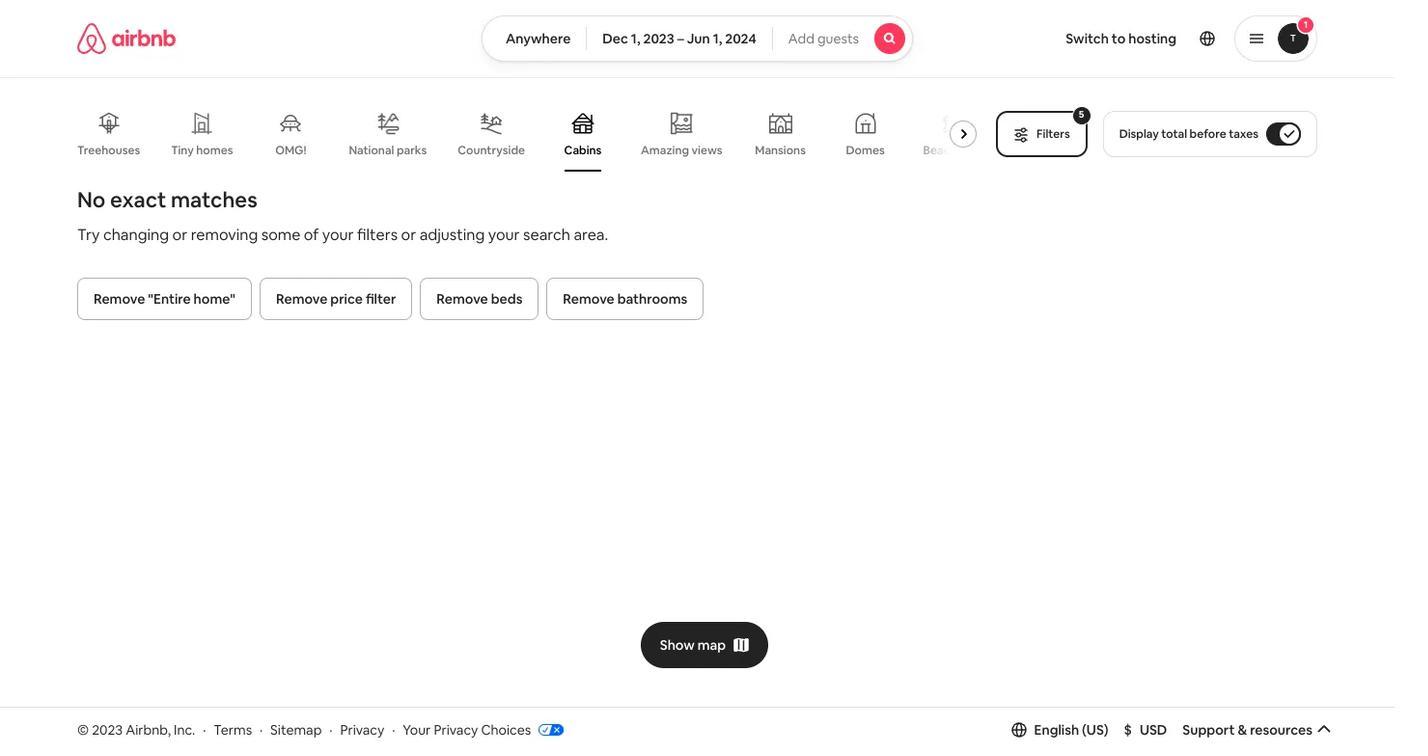 Task type: locate. For each thing, give the bounding box(es) containing it.
· right the terms
[[260, 722, 263, 739]]

2023 right ©
[[92, 722, 123, 739]]

remove
[[94, 291, 145, 308], [276, 291, 328, 308], [437, 291, 488, 308], [563, 291, 615, 308]]

1 vertical spatial 2023
[[92, 722, 123, 739]]

1 your from the left
[[322, 225, 354, 245]]

views
[[692, 143, 723, 158]]

tiny homes
[[171, 143, 233, 158]]

or down the "no exact matches"
[[172, 225, 187, 245]]

terms · sitemap · privacy ·
[[214, 722, 395, 739]]

privacy link
[[340, 722, 384, 739]]

bathrooms
[[617, 291, 687, 308]]

sitemap
[[270, 722, 322, 739]]

0 horizontal spatial or
[[172, 225, 187, 245]]

0 vertical spatial 2023
[[643, 30, 674, 47]]

support
[[1183, 722, 1235, 739]]

your
[[322, 225, 354, 245], [488, 225, 520, 245]]

filters
[[1037, 126, 1070, 142]]

1 horizontal spatial or
[[401, 225, 416, 245]]

–
[[677, 30, 684, 47]]

add guests
[[788, 30, 859, 47]]

1 · from the left
[[203, 722, 206, 739]]

remove bathrooms link
[[547, 278, 704, 320]]

1 horizontal spatial privacy
[[434, 722, 478, 739]]

tiny
[[171, 143, 194, 158]]

add
[[788, 30, 814, 47]]

dec 1, 2023 – jun 1, 2024
[[603, 30, 756, 47]]

1,
[[631, 30, 640, 47], [713, 30, 722, 47]]

privacy
[[340, 722, 384, 739], [434, 722, 478, 739]]

amazing views
[[641, 143, 723, 158]]

filters
[[357, 225, 398, 245]]

show
[[660, 637, 695, 654]]

1, right jun
[[713, 30, 722, 47]]

remove left price
[[276, 291, 328, 308]]

· left privacy link
[[329, 722, 333, 739]]

privacy left your
[[340, 722, 384, 739]]

remove left 'beds'
[[437, 291, 488, 308]]

no
[[77, 186, 106, 213]]

None search field
[[482, 15, 913, 62]]

0 horizontal spatial 2023
[[92, 722, 123, 739]]

1 horizontal spatial 1,
[[713, 30, 722, 47]]

resources
[[1250, 722, 1313, 739]]

switch
[[1066, 30, 1109, 47]]

search
[[523, 225, 570, 245]]

dec 1, 2023 – jun 1, 2024 button
[[586, 15, 773, 62]]

national
[[349, 143, 394, 158]]

·
[[203, 722, 206, 739], [260, 722, 263, 739], [329, 722, 333, 739], [392, 722, 395, 739]]

1 1, from the left
[[631, 30, 640, 47]]

2023 left – at the top
[[643, 30, 674, 47]]

· right inc.
[[203, 722, 206, 739]]

remove for remove beds
[[437, 291, 488, 308]]

your right of
[[322, 225, 354, 245]]

remove "entire home"
[[94, 291, 236, 308]]

1, right dec
[[631, 30, 640, 47]]

2023
[[643, 30, 674, 47], [92, 722, 123, 739]]

or
[[172, 225, 187, 245], [401, 225, 416, 245]]

remove "entire home" link
[[77, 278, 252, 320]]

1 horizontal spatial 2023
[[643, 30, 674, 47]]

area.
[[574, 225, 608, 245]]

countryside
[[458, 143, 525, 158]]

total
[[1161, 126, 1187, 142]]

· left your
[[392, 722, 395, 739]]

your left search
[[488, 225, 520, 245]]

1
[[1304, 18, 1308, 31]]

or right filters
[[401, 225, 416, 245]]

$
[[1124, 722, 1132, 739]]

remove left "entire
[[94, 291, 145, 308]]

4 remove from the left
[[563, 291, 615, 308]]

remove left bathrooms
[[563, 291, 615, 308]]

switch to hosting
[[1066, 30, 1177, 47]]

2 remove from the left
[[276, 291, 328, 308]]

2 or from the left
[[401, 225, 416, 245]]

remove price filter link
[[260, 278, 412, 320]]

4 · from the left
[[392, 722, 395, 739]]

1 horizontal spatial your
[[488, 225, 520, 245]]

beachfront
[[923, 143, 984, 158]]

3 remove from the left
[[437, 291, 488, 308]]

0 horizontal spatial your
[[322, 225, 354, 245]]

remove for remove "entire home"
[[94, 291, 145, 308]]

1 or from the left
[[172, 225, 187, 245]]

remove bathrooms
[[563, 291, 687, 308]]

show map
[[660, 637, 726, 654]]

0 horizontal spatial 1,
[[631, 30, 640, 47]]

amazing
[[641, 143, 689, 158]]

sitemap link
[[270, 722, 322, 739]]

group
[[77, 97, 985, 172]]

try
[[77, 225, 100, 245]]

national parks
[[349, 143, 427, 158]]

terms link
[[214, 722, 252, 739]]

adjusting
[[419, 225, 485, 245]]

privacy right your
[[434, 722, 478, 739]]

show map button
[[641, 622, 768, 668]]

1 remove from the left
[[94, 291, 145, 308]]

0 horizontal spatial privacy
[[340, 722, 384, 739]]



Task type: vqa. For each thing, say whether or not it's contained in the screenshot.
more
no



Task type: describe. For each thing, give the bounding box(es) containing it.
home"
[[194, 291, 236, 308]]

inc.
[[174, 722, 195, 739]]

2023 inside button
[[643, 30, 674, 47]]

display total before taxes button
[[1103, 111, 1317, 157]]

remove price filter
[[276, 291, 396, 308]]

filter
[[366, 291, 396, 308]]

display
[[1119, 126, 1159, 142]]

homes
[[196, 143, 233, 158]]

airbnb,
[[126, 722, 171, 739]]

of
[[304, 225, 319, 245]]

try changing or removing some of your filters or adjusting your search area.
[[77, 225, 608, 245]]

support & resources
[[1183, 722, 1313, 739]]

support & resources button
[[1183, 722, 1332, 739]]

before
[[1190, 126, 1226, 142]]

1 privacy from the left
[[340, 722, 384, 739]]

choices
[[481, 722, 531, 739]]

taxes
[[1229, 126, 1259, 142]]

&
[[1238, 722, 1247, 739]]

remove for remove price filter
[[276, 291, 328, 308]]

© 2023 airbnb, inc. ·
[[77, 722, 206, 739]]

3 · from the left
[[329, 722, 333, 739]]

2 · from the left
[[260, 722, 263, 739]]

omg!
[[275, 143, 306, 158]]

english
[[1034, 722, 1079, 739]]

terms
[[214, 722, 252, 739]]

changing
[[103, 225, 169, 245]]

remove beds link
[[420, 278, 539, 320]]

treehouses
[[77, 143, 140, 158]]

exact
[[110, 186, 166, 213]]

2 privacy from the left
[[434, 722, 478, 739]]

no exact matches
[[77, 186, 257, 213]]

cabins
[[564, 143, 602, 158]]

1 button
[[1234, 15, 1317, 62]]

anywhere
[[506, 30, 571, 47]]

filters button
[[996, 111, 1087, 157]]

map
[[698, 637, 726, 654]]

dec
[[603, 30, 628, 47]]

"entire
[[148, 291, 191, 308]]

matches
[[171, 186, 257, 213]]

remove beds
[[437, 291, 523, 308]]

©
[[77, 722, 89, 739]]

(us)
[[1082, 722, 1109, 739]]

2024
[[725, 30, 756, 47]]

removing
[[191, 225, 258, 245]]

none search field containing anywhere
[[482, 15, 913, 62]]

english (us)
[[1034, 722, 1109, 739]]

english (us) button
[[1011, 722, 1109, 739]]

price
[[330, 291, 363, 308]]

beds
[[491, 291, 523, 308]]

$ usd
[[1124, 722, 1167, 739]]

jun
[[687, 30, 710, 47]]

guests
[[817, 30, 859, 47]]

mansions
[[755, 143, 806, 158]]

hosting
[[1129, 30, 1177, 47]]

parks
[[397, 143, 427, 158]]

add guests button
[[772, 15, 913, 62]]

2 your from the left
[[488, 225, 520, 245]]

display total before taxes
[[1119, 126, 1259, 142]]

usd
[[1140, 722, 1167, 739]]

switch to hosting link
[[1054, 18, 1188, 59]]

your
[[403, 722, 431, 739]]

2 1, from the left
[[713, 30, 722, 47]]

remove for remove bathrooms
[[563, 291, 615, 308]]

group containing national parks
[[77, 97, 985, 172]]

some
[[261, 225, 301, 245]]

to
[[1112, 30, 1126, 47]]

your privacy choices link
[[403, 722, 564, 740]]

anywhere button
[[482, 15, 587, 62]]

your privacy choices
[[403, 722, 531, 739]]

domes
[[846, 143, 885, 158]]

profile element
[[936, 0, 1317, 77]]



